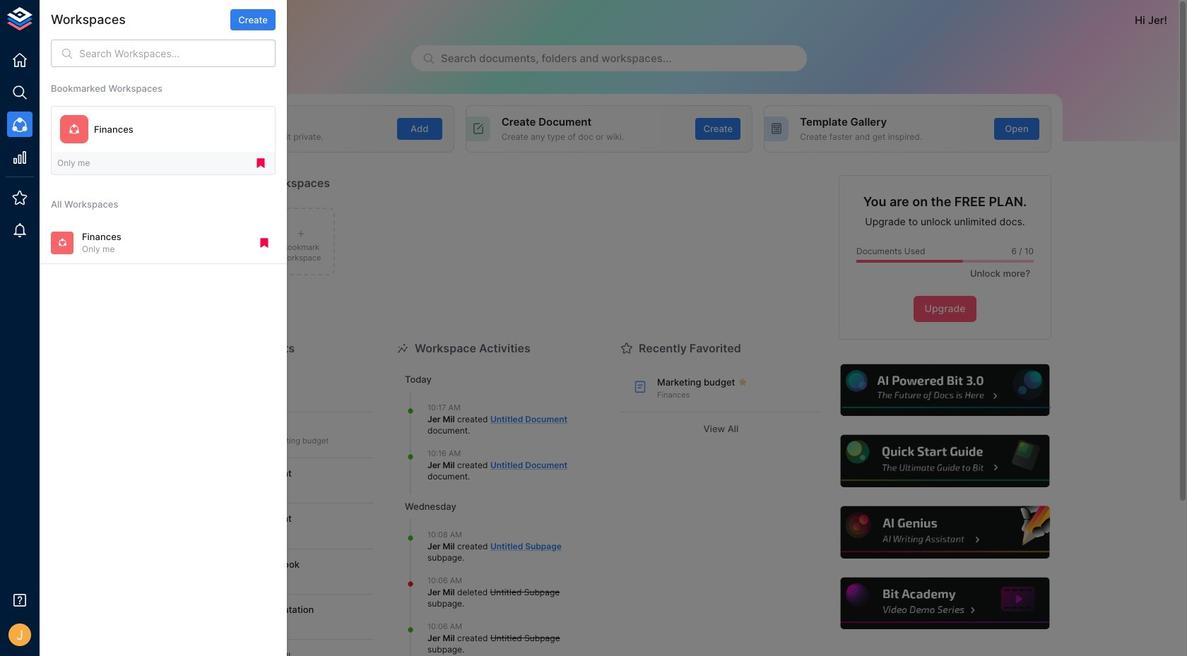Task type: locate. For each thing, give the bounding box(es) containing it.
help image
[[839, 362, 1052, 419], [839, 434, 1052, 490], [839, 505, 1052, 561], [839, 576, 1052, 632]]

remove bookmark image
[[258, 237, 271, 249]]

Search Workspaces... text field
[[79, 40, 276, 67]]



Task type: describe. For each thing, give the bounding box(es) containing it.
remove bookmark image
[[254, 157, 267, 170]]

1 help image from the top
[[839, 362, 1052, 419]]

4 help image from the top
[[839, 576, 1052, 632]]

2 help image from the top
[[839, 434, 1052, 490]]

3 help image from the top
[[839, 505, 1052, 561]]



Task type: vqa. For each thing, say whether or not it's contained in the screenshot.
dialog
no



